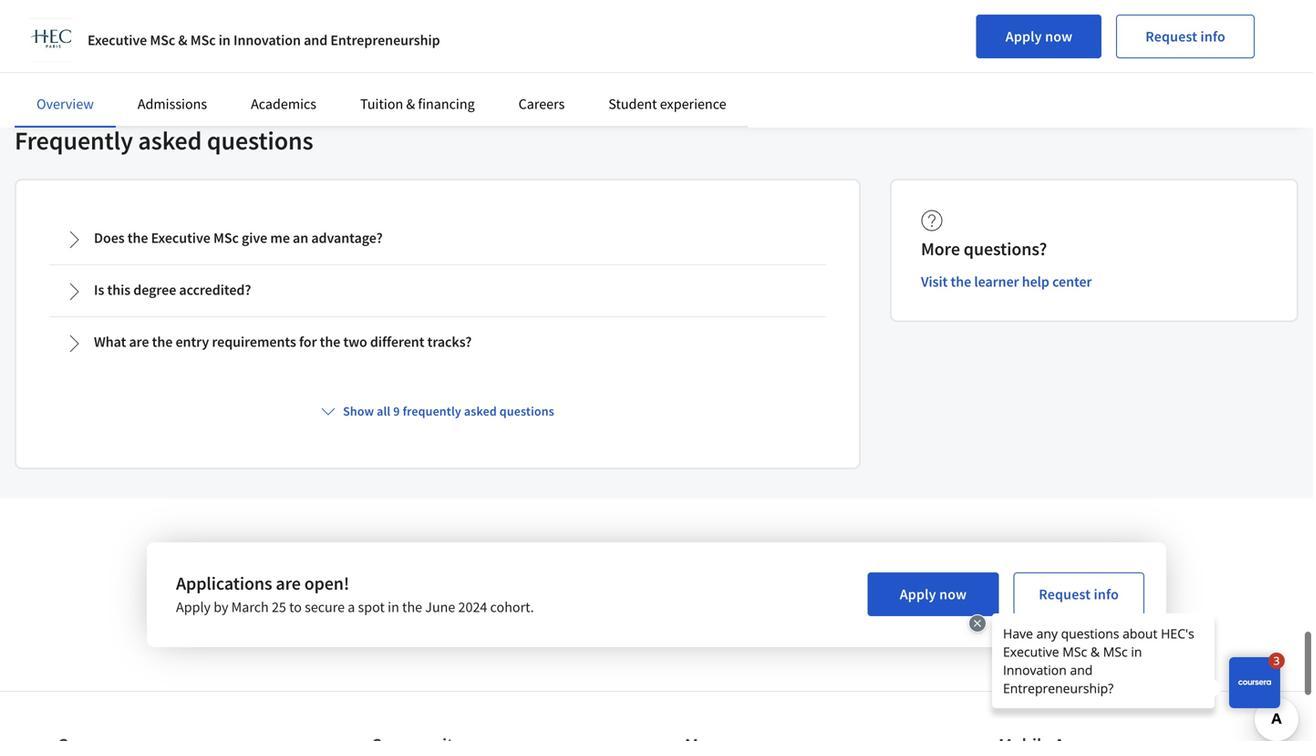 Task type: describe. For each thing, give the bounding box(es) containing it.
student experience
[[609, 95, 726, 113]]

june
[[425, 598, 455, 617]]

executive msc & msc in innovation and entrepreneurship
[[88, 31, 440, 49]]

applications are open! apply by march 25 to secure a spot in the june 2024 cohort.
[[176, 572, 534, 617]]

hec paris logo image
[[29, 18, 73, 62]]

are for the
[[129, 333, 149, 351]]

me
[[270, 229, 290, 247]]

a
[[348, 598, 355, 617]]

and
[[304, 31, 328, 49]]

entry
[[176, 333, 209, 351]]

give
[[242, 229, 267, 247]]

what are the entry requirements for the two different tracks? button
[[50, 318, 825, 368]]

the right visit
[[951, 273, 971, 291]]

secure
[[305, 598, 345, 617]]

request info for apply by march 25 to secure a spot in the june 2024 cohort.
[[1039, 586, 1119, 604]]

collapsed list
[[46, 210, 830, 373]]

request info button for apply by march 25 to secure a spot in the june 2024 cohort.
[[1013, 573, 1144, 617]]

student
[[609, 95, 657, 113]]

all
[[377, 403, 391, 420]]

request info for executive msc & msc in innovation and entrepreneurship
[[1146, 27, 1226, 46]]

0 horizontal spatial in
[[219, 31, 231, 49]]

an
[[293, 229, 308, 247]]

0 horizontal spatial asked
[[138, 125, 202, 157]]

0 vertical spatial executive
[[88, 31, 147, 49]]

tuition & financing link
[[360, 95, 475, 113]]

what are the entry requirements for the two different tracks?
[[94, 333, 472, 351]]

apply now for executive msc & msc in innovation and entrepreneurship
[[1006, 27, 1073, 46]]

tuition & financing
[[360, 95, 475, 113]]

25
[[272, 598, 286, 617]]

is this degree accredited? button
[[50, 266, 825, 316]]

frequently asked questions
[[15, 125, 313, 157]]

msc up admissions
[[150, 31, 175, 49]]

visit the learner help center
[[921, 273, 1092, 291]]

tuition
[[360, 95, 403, 113]]

student experience link
[[609, 95, 726, 113]]

apply for apply by march 25 to secure a spot in the june 2024 cohort.
[[900, 586, 936, 604]]

more
[[921, 238, 960, 261]]

the inside "applications are open! apply by march 25 to secure a spot in the june 2024 cohort."
[[402, 598, 422, 617]]

degree
[[133, 281, 176, 299]]

in inside "applications are open! apply by march 25 to secure a spot in the june 2024 cohort."
[[388, 598, 399, 617]]

different
[[370, 333, 424, 351]]

· course
[[31, 45, 74, 62]]

tracks?
[[427, 333, 472, 351]]

apply inside "applications are open! apply by march 25 to secure a spot in the june 2024 cohort."
[[176, 598, 211, 617]]

applications
[[176, 572, 272, 595]]

msc for &
[[190, 31, 216, 49]]

overview link
[[36, 95, 94, 113]]

does the executive msc give me an advantage? button
[[50, 214, 825, 264]]

apply now for apply by march 25 to secure a spot in the june 2024 cohort.
[[900, 586, 967, 604]]



Task type: locate. For each thing, give the bounding box(es) containing it.
does
[[94, 229, 125, 247]]

1 vertical spatial &
[[406, 95, 415, 113]]

apply now button
[[976, 15, 1102, 58], [868, 573, 999, 617]]

visit the learner help center link
[[921, 273, 1092, 291]]

are inside dropdown button
[[129, 333, 149, 351]]

are inside "applications are open! apply by march 25 to secure a spot in the june 2024 cohort."
[[276, 572, 301, 595]]

0 vertical spatial request
[[1146, 27, 1197, 46]]

executive up is this degree accredited?
[[151, 229, 210, 247]]

the right does
[[127, 229, 148, 247]]

show
[[343, 403, 374, 420]]

asked right 'frequently'
[[464, 403, 497, 420]]

the left entry
[[152, 333, 173, 351]]

& up admissions link
[[178, 31, 187, 49]]

request
[[1146, 27, 1197, 46], [1039, 586, 1091, 604]]

0 horizontal spatial request info
[[1039, 586, 1119, 604]]

0 horizontal spatial &
[[178, 31, 187, 49]]

0 vertical spatial now
[[1045, 27, 1073, 46]]

accredited?
[[179, 281, 251, 299]]

0 vertical spatial are
[[129, 333, 149, 351]]

now for executive msc & msc in innovation and entrepreneurship
[[1045, 27, 1073, 46]]

questions inside dropdown button
[[500, 403, 554, 420]]

1 horizontal spatial apply now
[[1006, 27, 1073, 46]]

this
[[107, 281, 130, 299]]

entrepreneurship
[[330, 31, 440, 49]]

careers
[[519, 95, 565, 113]]

march
[[231, 598, 269, 617]]

for
[[299, 333, 317, 351]]

the right for
[[320, 333, 340, 351]]

experience
[[660, 95, 726, 113]]

1 horizontal spatial &
[[406, 95, 415, 113]]

0 vertical spatial request info
[[1146, 27, 1226, 46]]

1 vertical spatial asked
[[464, 403, 497, 420]]

the
[[127, 229, 148, 247], [951, 273, 971, 291], [152, 333, 173, 351], [320, 333, 340, 351], [402, 598, 422, 617]]

0 vertical spatial info
[[1201, 27, 1226, 46]]

1 horizontal spatial executive
[[151, 229, 210, 247]]

0 horizontal spatial questions
[[207, 125, 313, 157]]

& right "tuition"
[[406, 95, 415, 113]]

1 horizontal spatial questions
[[500, 403, 554, 420]]

what
[[94, 333, 126, 351]]

info for executive msc & msc in innovation and entrepreneurship
[[1201, 27, 1226, 46]]

admissions
[[138, 95, 207, 113]]

asked
[[138, 125, 202, 157], [464, 403, 497, 420]]

1 horizontal spatial asked
[[464, 403, 497, 420]]

apply
[[1006, 27, 1042, 46], [900, 586, 936, 604], [176, 598, 211, 617]]

2024
[[458, 598, 487, 617]]

msc inside does the executive msc give me an advantage? dropdown button
[[213, 229, 239, 247]]

1 horizontal spatial apply
[[900, 586, 936, 604]]

1 horizontal spatial now
[[1045, 27, 1073, 46]]

more questions?
[[921, 238, 1047, 261]]

apply now button for apply by march 25 to secure a spot in the june 2024 cohort.
[[868, 573, 999, 617]]

are
[[129, 333, 149, 351], [276, 572, 301, 595]]

spot
[[358, 598, 385, 617]]

0 horizontal spatial are
[[129, 333, 149, 351]]

show all 9 frequently asked questions
[[343, 403, 554, 420]]

overview
[[36, 95, 94, 113]]

request info button for executive msc & msc in innovation and entrepreneurship
[[1116, 15, 1255, 58]]

0 vertical spatial apply now button
[[976, 15, 1102, 58]]

2 horizontal spatial apply
[[1006, 27, 1042, 46]]

request for executive msc & msc in innovation and entrepreneurship
[[1146, 27, 1197, 46]]

admissions link
[[138, 95, 207, 113]]

now
[[1045, 27, 1073, 46], [939, 586, 967, 604]]

financing
[[418, 95, 475, 113]]

1 vertical spatial request info button
[[1013, 573, 1144, 617]]

request info
[[1146, 27, 1226, 46], [1039, 586, 1119, 604]]

0 horizontal spatial executive
[[88, 31, 147, 49]]

0 vertical spatial request info button
[[1116, 15, 1255, 58]]

0 horizontal spatial info
[[1094, 586, 1119, 604]]

request for apply by march 25 to secure a spot in the june 2024 cohort.
[[1039, 586, 1091, 604]]

apply for executive msc & msc in innovation and entrepreneurship
[[1006, 27, 1042, 46]]

questions
[[207, 125, 313, 157], [500, 403, 554, 420]]

cohort.
[[490, 598, 534, 617]]

0 vertical spatial &
[[178, 31, 187, 49]]

0 vertical spatial questions
[[207, 125, 313, 157]]

1 horizontal spatial request
[[1146, 27, 1197, 46]]

in right spot
[[388, 598, 399, 617]]

is
[[94, 281, 104, 299]]

1 vertical spatial apply now
[[900, 586, 967, 604]]

1 vertical spatial executive
[[151, 229, 210, 247]]

0 horizontal spatial now
[[939, 586, 967, 604]]

1 vertical spatial info
[[1094, 586, 1119, 604]]

asked down admissions
[[138, 125, 202, 157]]

by
[[214, 598, 228, 617]]

show all 9 frequently asked questions button
[[314, 395, 562, 428]]

1 horizontal spatial are
[[276, 572, 301, 595]]

0 horizontal spatial apply now
[[900, 586, 967, 604]]

·
[[31, 45, 34, 62]]

does the executive msc give me an advantage?
[[94, 229, 383, 247]]

0 vertical spatial asked
[[138, 125, 202, 157]]

apply now
[[1006, 27, 1073, 46], [900, 586, 967, 604]]

1 vertical spatial apply now button
[[868, 573, 999, 617]]

now for apply by march 25 to secure a spot in the june 2024 cohort.
[[939, 586, 967, 604]]

0 vertical spatial in
[[219, 31, 231, 49]]

apply now button for executive msc & msc in innovation and entrepreneurship
[[976, 15, 1102, 58]]

info
[[1201, 27, 1226, 46], [1094, 586, 1119, 604]]

1 horizontal spatial request info
[[1146, 27, 1226, 46]]

request info button
[[1116, 15, 1255, 58], [1013, 573, 1144, 617]]

careers link
[[519, 95, 565, 113]]

innovation
[[233, 31, 301, 49]]

1 vertical spatial questions
[[500, 403, 554, 420]]

msc
[[150, 31, 175, 49], [190, 31, 216, 49], [213, 229, 239, 247]]

1 vertical spatial are
[[276, 572, 301, 595]]

questions?
[[964, 238, 1047, 261]]

in left 'innovation'
[[219, 31, 231, 49]]

are right "what"
[[129, 333, 149, 351]]

academics
[[251, 95, 316, 113]]

info for apply by march 25 to secure a spot in the june 2024 cohort.
[[1094, 586, 1119, 604]]

two
[[343, 333, 367, 351]]

0 vertical spatial apply now
[[1006, 27, 1073, 46]]

msc left 'innovation'
[[190, 31, 216, 49]]

0 horizontal spatial request
[[1039, 586, 1091, 604]]

1 vertical spatial in
[[388, 598, 399, 617]]

executive inside does the executive msc give me an advantage? dropdown button
[[151, 229, 210, 247]]

1 horizontal spatial in
[[388, 598, 399, 617]]

visit
[[921, 273, 948, 291]]

1 horizontal spatial info
[[1201, 27, 1226, 46]]

academics link
[[251, 95, 316, 113]]

the left june on the bottom
[[402, 598, 422, 617]]

course
[[37, 45, 74, 62]]

to
[[289, 598, 302, 617]]

asked inside show all 9 frequently asked questions dropdown button
[[464, 403, 497, 420]]

1 vertical spatial now
[[939, 586, 967, 604]]

are up to
[[276, 572, 301, 595]]

executive right course at left
[[88, 31, 147, 49]]

advantage?
[[311, 229, 383, 247]]

help
[[1022, 273, 1050, 291]]

frequently
[[15, 125, 133, 157]]

in
[[219, 31, 231, 49], [388, 598, 399, 617]]

1 vertical spatial request info
[[1039, 586, 1119, 604]]

open!
[[304, 572, 349, 595]]

executive
[[88, 31, 147, 49], [151, 229, 210, 247]]

requirements
[[212, 333, 296, 351]]

1 vertical spatial request
[[1039, 586, 1091, 604]]

center
[[1052, 273, 1092, 291]]

learner
[[974, 273, 1019, 291]]

are for open!
[[276, 572, 301, 595]]

9
[[393, 403, 400, 420]]

0 horizontal spatial apply
[[176, 598, 211, 617]]

is this degree accredited?
[[94, 281, 251, 299]]

msc for executive
[[213, 229, 239, 247]]

frequently
[[403, 403, 461, 420]]

msc left give
[[213, 229, 239, 247]]

&
[[178, 31, 187, 49], [406, 95, 415, 113]]



Task type: vqa. For each thing, say whether or not it's contained in the screenshot.
Modern and Contemporary Art and Design Specialization
no



